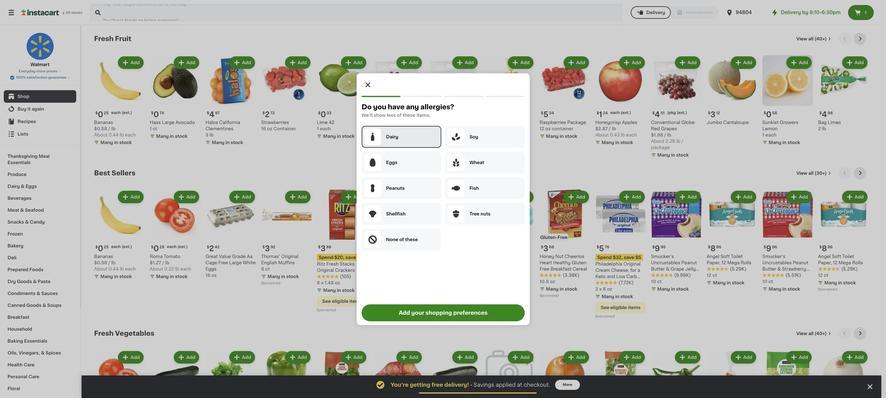 Task type: describe. For each thing, give the bounding box(es) containing it.
bananas $0.58 / lb about 0.44 lb each for 4
[[94, 120, 136, 137]]

42 inside lime 42 1 each
[[329, 120, 334, 125]]

$0.28 each (estimated) element
[[150, 243, 201, 254]]

2 down lifestyle
[[595, 287, 598, 292]]

roma
[[150, 255, 163, 259]]

8 x 1.48 oz
[[317, 281, 340, 286]]

68
[[549, 246, 554, 249]]

oz right 1.48
[[335, 281, 340, 286]]

meat & seafood
[[8, 208, 44, 213]]

1 vertical spatial these
[[405, 238, 418, 242]]

12 inside $ 3 12
[[716, 111, 720, 115]]

view all (40+) button for fresh vegetables
[[794, 328, 834, 340]]

sun harvest seedless red grapes $2.18 / lb about 2.4 lb / package
[[373, 120, 422, 144]]

original for muffins
[[281, 255, 298, 259]]

1 angel from the left
[[707, 255, 720, 259]]

42 inside $ 2 42
[[215, 246, 220, 249]]

show
[[374, 113, 386, 117]]

see eligible items for 5
[[601, 306, 641, 310]]

/pkg inside '$5.23 per package (estimated)' element
[[389, 111, 398, 115]]

about inside the green seedless grapes bag $1.98 / lb about 2.43 lb / package
[[428, 139, 442, 144]]

your
[[411, 311, 424, 316]]

canned goods & soups link
[[4, 300, 76, 312]]

9 for smucker's uncrustables peanut butter & grape jelly sandwich
[[655, 245, 660, 253]]

view all (30+) button
[[794, 167, 834, 180]]

cream
[[595, 269, 610, 273]]

butter for smucker's uncrustables peanut butter & strawberry jam sandwich
[[763, 267, 776, 272]]

in inside product group
[[615, 140, 620, 145]]

thanksgiving meal essentials link
[[4, 151, 76, 169]]

$ 0 74
[[151, 111, 164, 118]]

& inside smucker's uncrustables peanut butter & grape jelly sandwich
[[666, 267, 670, 272]]

10 for smucker's uncrustables peanut butter & strawberry jam sandwich
[[763, 280, 768, 284]]

/ inside honeycrisp apples $2.87 / lb about 0.43 lb each
[[609, 127, 611, 131]]

oils,
[[8, 351, 18, 356]]

you're
[[391, 383, 409, 388]]

treatment tracker modal dialog
[[82, 376, 882, 399]]

(30+)
[[815, 171, 827, 176]]

/pkg for green
[[445, 111, 453, 115]]

sponsored badge image for $ 3 92
[[261, 282, 280, 286]]

(est.) left the $ 0 74 on the top left of page
[[122, 111, 132, 115]]

at
[[517, 383, 522, 388]]

free inside honey nut cheerios heart healthy gluten free breakfast cereal
[[540, 267, 550, 272]]

nut
[[556, 255, 564, 259]]

item carousel region containing fresh vegetables
[[94, 328, 869, 399]]

25 for 2
[[104, 246, 109, 249]]

& inside smucker's uncrustables peanut butter & strawberry jam sandwich
[[778, 267, 781, 272]]

breakfast link
[[4, 312, 76, 324]]

(3.38k)
[[563, 274, 580, 278]]

$3.92 element
[[484, 108, 535, 119]]

3 for $ 3 92
[[265, 245, 270, 253]]

sandwich for strawberry
[[773, 274, 795, 278]]

ritz fresh stacks original crackers
[[317, 262, 355, 273]]

bananas for 2
[[94, 255, 113, 259]]

(5.51k)
[[786, 274, 801, 278]]

2 item carousel region from the top
[[94, 167, 869, 323]]

tomato
[[164, 255, 180, 259]]

shellfish
[[386, 212, 406, 216]]

sandwich for grape
[[651, 274, 673, 278]]

any
[[406, 104, 419, 110]]

2.4
[[387, 139, 394, 144]]

package for about 2.43 lb / package
[[428, 145, 447, 150]]

& inside dry goods & pasta link
[[33, 280, 37, 284]]

container
[[273, 127, 296, 131]]

peanut for strawberry
[[793, 261, 809, 265]]

product group containing 22
[[373, 190, 423, 288]]

household
[[8, 328, 32, 332]]

again
[[32, 107, 44, 111]]

$ inside $ 5 23
[[374, 111, 376, 115]]

eggs inside great value grade aa cage free large white eggs 18 oz
[[206, 267, 217, 272]]

10 ct for smucker's uncrustables peanut butter & strawberry jam sandwich
[[763, 280, 773, 284]]

about inside roma tomato $1.27 / lb about 0.22 lb each
[[150, 267, 163, 272]]

2 angel soft toilet paper, 12 mega rolls from the left
[[818, 255, 863, 265]]

& inside canned goods & soups link
[[43, 304, 46, 308]]

buy it again
[[18, 107, 44, 111]]

peanut for grape
[[682, 261, 697, 265]]

6:10-
[[810, 10, 822, 15]]

package for about 2.28 lb / package
[[651, 145, 670, 150]]

$ inside $ 5 76
[[597, 246, 599, 249]]

breakfast inside honey nut cheerios heart healthy gluten free breakfast cereal
[[551, 267, 572, 272]]

$0.25 each (estimated) element for 4
[[94, 108, 145, 119]]

snacks & candy
[[8, 220, 45, 225]]

delivery by 6:10-6:30pm link
[[771, 9, 841, 16]]

$2.87
[[595, 127, 608, 131]]

philadelphia
[[595, 262, 622, 267]]

delivery by 6:10-6:30pm
[[781, 10, 841, 15]]

(est.) inside $ 4 81 /pkg (est.)
[[454, 111, 465, 115]]

each inside roma tomato $1.27 / lb about 0.22 lb each
[[180, 267, 191, 272]]

personal
[[8, 375, 27, 380]]

25 for 4
[[104, 111, 109, 115]]

preferences
[[453, 311, 488, 316]]

1 vertical spatial of
[[399, 238, 404, 242]]

keto
[[595, 275, 606, 279]]

condiments
[[8, 292, 35, 296]]

view for 4
[[797, 37, 807, 41]]

2 x 8 oz
[[595, 287, 612, 292]]

& inside dairy & eggs link
[[21, 184, 24, 189]]

cheerios
[[565, 255, 585, 259]]

each inside sunkist growers lemon 1 each
[[766, 133, 777, 137]]

1 soft from the left
[[721, 255, 730, 259]]

2.43
[[443, 139, 453, 144]]

see for 5
[[601, 306, 609, 310]]

cage
[[206, 261, 217, 265]]

gluten-free
[[540, 236, 568, 240]]

$ inside $ 1 24 each (est.)
[[597, 111, 599, 115]]

$5 for 3
[[357, 256, 363, 260]]

add inside button
[[399, 311, 410, 316]]

(40+) for fresh fruit
[[815, 37, 827, 41]]

1 inside product group
[[599, 111, 602, 118]]

$ 4 81 /pkg (est.)
[[430, 111, 465, 118]]

limes
[[828, 120, 841, 125]]

& inside meat & seafood "link"
[[20, 208, 24, 213]]

$ inside '$ 3 68'
[[541, 246, 544, 249]]

stock inside product group
[[621, 140, 633, 145]]

care for health care
[[24, 363, 34, 368]]

1 12 ct from the left
[[707, 274, 717, 278]]

large inside great value grade aa cage free large white eggs 18 oz
[[229, 261, 242, 265]]

0.22
[[164, 267, 174, 272]]

58
[[772, 111, 777, 115]]

$ inside $ 22
[[374, 246, 376, 249]]

sauces
[[41, 292, 58, 296]]

delivery!
[[444, 383, 469, 388]]

spend for 3
[[319, 256, 333, 260]]

view all (30+)
[[797, 171, 827, 176]]

halos california clementines 3 lb
[[206, 120, 240, 137]]

$5.63 element
[[484, 243, 535, 254]]

10 ct for smucker's uncrustables peanut butter & grape jelly sandwich
[[651, 280, 662, 284]]

3 all from the top
[[809, 332, 814, 336]]

goods for dry
[[17, 280, 32, 284]]

$ inside $ 4 98
[[820, 111, 822, 115]]

a
[[638, 269, 640, 273]]

getting
[[410, 383, 430, 388]]

1 $ 8 86 from the left
[[708, 245, 722, 253]]

satisfaction
[[26, 76, 47, 79]]

essentials inside baking essentials link
[[24, 339, 47, 344]]

5 for $ 5 34
[[544, 111, 548, 118]]

see eligible items button for 5
[[595, 303, 646, 313]]

checkout.
[[524, 383, 550, 388]]

0 horizontal spatial eggs
[[26, 184, 37, 189]]

each inside $ 1 24 each (est.)
[[611, 111, 620, 115]]

package inside sun harvest seedless red grapes $2.18 / lb about 2.4 lb / package
[[403, 139, 422, 144]]

1 toilet from the left
[[731, 255, 743, 259]]

thomas'
[[261, 255, 280, 259]]

jumbo cantaloupe
[[707, 120, 749, 125]]

1 inside sunkist growers lemon 1 each
[[763, 133, 764, 137]]

3 for $ 3 88
[[321, 245, 326, 253]]

0 for 74
[[154, 111, 159, 118]]

$ inside $ 0 58
[[764, 111, 766, 115]]

72 inside "$ 2 72"
[[270, 111, 275, 115]]

instacart logo image
[[21, 9, 59, 16]]

$5 for 5
[[636, 256, 641, 260]]

sponsored badge image for $ 8 86
[[818, 288, 837, 292]]

all for 4
[[809, 37, 814, 41]]

1 inside lime 42 1 each
[[317, 127, 319, 131]]

18
[[206, 274, 210, 278]]

goods for canned
[[26, 304, 41, 308]]

original inside ritz fresh stacks original crackers
[[317, 269, 334, 273]]

each inside honeycrisp apples $2.87 / lb about 0.43 lb each
[[626, 133, 637, 137]]

do
[[362, 104, 372, 110]]

1 inside button
[[865, 10, 867, 15]]

sunkist growers lemon 1 each
[[763, 120, 799, 137]]

2 mega from the left
[[839, 261, 851, 265]]

1 86 from the left
[[716, 246, 722, 249]]

2 up strawberries at the left
[[265, 111, 270, 118]]

2 soft from the left
[[832, 255, 841, 259]]

strawberries
[[261, 120, 289, 125]]

about inside conventional globe red grapes $1.98 / lb about 2.28 lb / package
[[651, 139, 665, 144]]

seedless inside sun harvest seedless red grapes $2.18 / lb about 2.4 lb / package
[[401, 120, 421, 125]]

gluten
[[572, 261, 587, 265]]

produce link
[[4, 169, 76, 181]]

conventional
[[651, 120, 680, 125]]

• savings applied at checkout.
[[470, 383, 550, 388]]

sunkist
[[763, 120, 779, 125]]

foods
[[29, 268, 43, 272]]

5 for $ 5 76
[[599, 245, 604, 253]]

tree
[[469, 212, 479, 216]]

dairy for dairy
[[386, 135, 398, 139]]

soups
[[47, 304, 61, 308]]

dairy for dairy & eggs
[[8, 184, 20, 189]]

(105)
[[340, 275, 351, 279]]

smucker's uncrustables peanut butter & grape jelly sandwich
[[651, 255, 697, 278]]

1 inside hass large avocado 1 ct
[[150, 127, 152, 131]]

bag inside the green seedless grapes bag $1.98 / lb about 2.43 lb / package
[[446, 127, 454, 131]]

essentials inside thanksgiving meal essentials
[[8, 161, 31, 165]]

bag inside the bag limes 2 lb
[[818, 120, 827, 125]]

$ inside "$ 2 72"
[[262, 111, 265, 115]]

honeycrisp apples $2.87 / lb about 0.43 lb each
[[595, 120, 638, 137]]

smucker's uncrustables peanut butter & strawberry jam sandwich
[[763, 255, 809, 278]]

oils, vinegars, & spices link
[[4, 348, 76, 360]]

large inside hass large avocado 1 ct
[[162, 120, 174, 125]]

$1.98 for red
[[651, 133, 663, 137]]

bakery
[[8, 244, 23, 248]]

canned goods & soups
[[8, 304, 61, 308]]

5 72
[[432, 245, 442, 253]]

thanksgiving meal essentials
[[8, 154, 50, 165]]

& inside 'condiments & sauces' "link"
[[37, 292, 40, 296]]

savings
[[474, 383, 494, 388]]

$ inside $ 4 81 /pkg (est.)
[[430, 111, 432, 115]]

grapes inside conventional globe red grapes $1.98 / lb about 2.28 lb / package
[[661, 127, 677, 131]]

1.48
[[325, 281, 334, 286]]

$ 4 98
[[820, 111, 833, 118]]

12 inside raspberries package 12 oz container
[[540, 127, 544, 131]]

soy
[[469, 135, 478, 139]]

2 86 from the left
[[828, 246, 833, 249]]

$4.51 per package (estimated) element
[[651, 108, 702, 119]]

aa
[[247, 255, 253, 259]]

2 inside the bag limes 2 lb
[[818, 127, 821, 131]]

ct inside thomas' original english muffins 6 ct
[[265, 267, 270, 272]]

walmart logo image
[[26, 33, 54, 60]]

72 inside the 5 72
[[438, 246, 442, 249]]

baking essentials
[[8, 339, 47, 344]]

16
[[261, 127, 266, 131]]

grade
[[232, 255, 246, 259]]

free inside great value grade aa cage free large white eggs 18 oz
[[218, 261, 228, 265]]

about inside sun harvest seedless red grapes $2.18 / lb about 2.4 lb / package
[[373, 139, 386, 144]]

$ inside $ 3 88
[[318, 246, 321, 249]]

honeycrisp
[[595, 120, 621, 125]]

$0.58 for 2
[[94, 261, 107, 265]]

it
[[28, 107, 31, 111]]



Task type: vqa. For each thing, say whether or not it's contained in the screenshot.
Cream
yes



Task type: locate. For each thing, give the bounding box(es) containing it.
package right the 2.4
[[403, 139, 422, 144]]

uncrustables up jam
[[763, 261, 792, 265]]

0 horizontal spatial toilet
[[731, 255, 743, 259]]

uncrustables inside smucker's uncrustables peanut butter & grape jelly sandwich
[[651, 261, 680, 265]]

spend up philadelphia
[[597, 256, 612, 260]]

(40+) for fresh vegetables
[[815, 332, 827, 336]]

green
[[428, 120, 442, 125]]

0 horizontal spatial soft
[[721, 255, 730, 259]]

0.44
[[109, 133, 119, 137], [109, 267, 119, 272]]

bag down $ 4 98
[[818, 120, 827, 125]]

0 horizontal spatial 86
[[716, 246, 722, 249]]

eggs inside add your shopping preferences element
[[386, 160, 397, 165]]

12 ct right (5.51k) at the bottom right of page
[[818, 274, 829, 278]]

butter up jam
[[763, 267, 776, 272]]

floral
[[8, 387, 20, 392]]

1 9 from the left
[[655, 245, 660, 253]]

original down ritz
[[317, 269, 334, 273]]

1 horizontal spatial large
[[229, 261, 242, 265]]

0 vertical spatial see
[[322, 300, 331, 304]]

seedless
[[401, 120, 421, 125], [443, 120, 463, 125]]

$0.58 for 4
[[94, 127, 107, 131]]

1 vertical spatial eligible
[[611, 306, 627, 310]]

lb inside halos california clementines 3 lb
[[209, 133, 214, 137]]

we'll
[[362, 113, 373, 117]]

strawberries 16 oz container
[[261, 120, 296, 131]]

1 peanut from the left
[[682, 261, 697, 265]]

0 horizontal spatial items
[[350, 300, 362, 304]]

2 horizontal spatial eggs
[[386, 160, 397, 165]]

$ 9 96 up smucker's uncrustables peanut butter & grape jelly sandwich
[[652, 245, 666, 253]]

1 angel soft toilet paper, 12 mega rolls from the left
[[707, 255, 752, 265]]

1 vertical spatial 25
[[104, 246, 109, 249]]

28
[[160, 246, 164, 249]]

red inside sun harvest seedless red grapes $2.18 / lb about 2.4 lb / package
[[373, 127, 382, 131]]

10 ct down jam
[[763, 280, 773, 284]]

1 $5 from the left
[[357, 256, 363, 260]]

prepared
[[8, 268, 28, 272]]

1 horizontal spatial grapes
[[428, 127, 444, 131]]

$0.25 each (estimated) element for 2
[[94, 243, 145, 254]]

see down the 2 x 8 oz
[[601, 306, 609, 310]]

& left candy
[[25, 220, 29, 225]]

& left soups at bottom
[[43, 304, 46, 308]]

save for 3
[[346, 256, 356, 260]]

essentials up oils, vinegars, & spices
[[24, 339, 47, 344]]

1 25 from the top
[[104, 111, 109, 115]]

4 for $ 4 97
[[209, 111, 214, 118]]

0 for 58
[[766, 111, 772, 118]]

86
[[716, 246, 722, 249], [828, 246, 833, 249]]

9 up smucker's uncrustables peanut butter & grape jelly sandwich
[[655, 245, 660, 253]]

1 grapes from the left
[[383, 127, 399, 131]]

2 peanut from the left
[[793, 261, 809, 265]]

bananas $0.58 / lb about 0.44 lb each
[[94, 120, 136, 137], [94, 255, 136, 272]]

None search field
[[90, 4, 623, 21]]

1 horizontal spatial $5
[[636, 256, 641, 260]]

0 horizontal spatial original
[[281, 255, 298, 259]]

0 horizontal spatial bag
[[446, 127, 454, 131]]

save for 5
[[624, 256, 635, 260]]

less
[[387, 113, 396, 117]]

3 up "jumbo" in the top of the page
[[711, 111, 716, 118]]

1 view all (40+) button from the top
[[794, 33, 834, 45]]

all stores
[[66, 11, 82, 14]]

3 for $ 3 12
[[711, 111, 716, 118]]

4 for $ 4 81 /pkg (est.)
[[432, 111, 437, 118]]

1 horizontal spatial package
[[428, 145, 447, 150]]

2 $ 8 86 from the left
[[820, 245, 833, 253]]

72
[[270, 111, 275, 115], [438, 246, 442, 249]]

save
[[346, 256, 356, 260], [624, 256, 635, 260]]

1 vertical spatial breakfast
[[8, 316, 29, 320]]

4 4 from the left
[[822, 111, 827, 118]]

$ inside $ 3 12
[[708, 111, 711, 115]]

1 horizontal spatial angel soft toilet paper, 12 mega rolls
[[818, 255, 863, 265]]

(est.) up apples
[[621, 111, 631, 115]]

2 smucker's from the left
[[763, 255, 786, 259]]

(est.) inside '$ 4 51 /pkg (est.)'
[[677, 111, 687, 115]]

sponsored badge image
[[261, 282, 280, 286], [818, 288, 837, 292], [540, 294, 559, 298], [317, 309, 336, 313], [595, 315, 614, 319]]

$ inside $ 2 42
[[207, 246, 209, 249]]

96 for smucker's uncrustables peanut butter & strawberry jam sandwich
[[772, 246, 777, 249]]

1 horizontal spatial 42
[[329, 120, 334, 125]]

$5.23 per package (estimated) element
[[373, 108, 423, 119]]

(est.) inside $ 1 24 each (est.)
[[621, 111, 631, 115]]

eggs down the 2.4
[[386, 160, 397, 165]]

$ 9 96 for smucker's uncrustables peanut butter & grape jelly sandwich
[[652, 245, 666, 253]]

package inside conventional globe red grapes $1.98 / lb about 2.28 lb / package
[[651, 145, 670, 150]]

4 for $ 4 98
[[822, 111, 827, 118]]

produce
[[8, 173, 27, 177]]

0 for 28
[[154, 245, 159, 253]]

spices
[[46, 351, 61, 356]]

smucker's for smucker's uncrustables peanut butter & strawberry jam sandwich
[[763, 255, 786, 259]]

1 spend from the left
[[319, 256, 333, 260]]

$5 up a
[[636, 256, 641, 260]]

1 horizontal spatial save
[[624, 256, 635, 260]]

ct
[[153, 127, 157, 131], [265, 267, 270, 272], [713, 274, 717, 278], [824, 274, 829, 278], [657, 280, 662, 284], [769, 280, 773, 284]]

1 vertical spatial view
[[797, 171, 808, 176]]

2 view from the top
[[797, 171, 808, 176]]

$5 right $20,
[[357, 256, 363, 260]]

1 smucker's from the left
[[651, 255, 674, 259]]

100% satisfaction guarantee button
[[10, 74, 70, 80]]

0 vertical spatial (40+)
[[815, 37, 827, 41]]

2 vertical spatial eggs
[[206, 267, 217, 272]]

8
[[711, 245, 716, 253], [822, 245, 827, 253], [317, 281, 320, 286], [603, 287, 606, 292]]

main content containing 0
[[82, 25, 882, 399]]

butter right a
[[651, 267, 665, 272]]

prices
[[46, 70, 57, 73]]

butter for smucker's uncrustables peanut butter & grape jelly sandwich
[[651, 267, 665, 272]]

2 bananas $0.58 / lb about 0.44 lb each from the top
[[94, 255, 136, 272]]

10 ct down smucker's uncrustables peanut butter & grape jelly sandwich
[[651, 280, 662, 284]]

allergies?
[[420, 104, 454, 110]]

0 vertical spatial of
[[397, 113, 401, 117]]

honey nut cheerios heart healthy gluten free breakfast cereal
[[540, 255, 587, 272]]

1 horizontal spatial 10
[[763, 280, 768, 284]]

peanut inside smucker's uncrustables peanut butter & strawberry jam sandwich
[[793, 261, 809, 265]]

$20,
[[335, 256, 344, 260]]

1 vertical spatial bananas
[[94, 255, 113, 259]]

eligible down 1.48
[[332, 300, 349, 304]]

0 for 33
[[321, 111, 326, 118]]

1 horizontal spatial (5.29k)
[[842, 267, 858, 272]]

x for 3
[[321, 281, 324, 286]]

see eligible items for 3
[[322, 300, 362, 304]]

free up nut
[[558, 236, 568, 240]]

$0.25 each (estimated) element
[[94, 108, 145, 119], [94, 243, 145, 254]]

/pkg for conventional
[[667, 111, 676, 115]]

0 horizontal spatial grapes
[[383, 127, 399, 131]]

0 horizontal spatial angel soft toilet paper, 12 mega rolls
[[707, 255, 752, 265]]

2 view all (40+) from the top
[[797, 332, 827, 336]]

& inside oils, vinegars, & spices 'link'
[[41, 351, 45, 356]]

fresh for fresh vegetables
[[94, 331, 114, 337]]

care
[[24, 363, 34, 368], [28, 375, 39, 380]]

peanut inside smucker's uncrustables peanut butter & grape jelly sandwich
[[682, 261, 697, 265]]

1 $0.25 each (estimated) element from the top
[[94, 108, 145, 119]]

0 horizontal spatial uncrustables
[[651, 261, 680, 265]]

/
[[108, 127, 110, 131], [609, 127, 611, 131], [385, 133, 387, 137], [441, 133, 443, 137], [664, 133, 666, 137], [400, 139, 402, 144], [459, 139, 461, 144], [682, 139, 684, 144], [108, 261, 110, 265], [162, 261, 164, 265]]

& left spices
[[41, 351, 45, 356]]

1 $ 0 25 each (est.) from the top
[[95, 111, 132, 118]]

1 horizontal spatial red
[[651, 127, 660, 131]]

2 0.44 from the top
[[109, 267, 119, 272]]

sandwich
[[651, 274, 673, 278], [773, 274, 795, 278]]

by
[[802, 10, 809, 15]]

1 horizontal spatial mega
[[839, 261, 851, 265]]

0 vertical spatial view all (40+)
[[797, 37, 827, 41]]

seedless inside the green seedless grapes bag $1.98 / lb about 2.43 lb / package
[[443, 120, 463, 125]]

goods
[[17, 280, 32, 284], [26, 304, 41, 308]]

grape
[[671, 267, 684, 272]]

smucker's for smucker's uncrustables peanut butter & grape jelly sandwich
[[651, 255, 674, 259]]

$ inside $ 4 97
[[207, 111, 209, 115]]

seedless down do you have any allergies? we'll show less of these items.
[[401, 120, 421, 125]]

recipes
[[18, 120, 36, 124]]

1 vertical spatial care
[[28, 375, 39, 380]]

1 horizontal spatial $ 8 86
[[820, 245, 833, 253]]

0 horizontal spatial california
[[219, 120, 240, 125]]

all for 8
[[809, 171, 814, 176]]

sandwich inside smucker's uncrustables peanut butter & grape jelly sandwich
[[651, 274, 673, 278]]

0 horizontal spatial see eligible items
[[322, 300, 362, 304]]

1 red from the left
[[373, 127, 382, 131]]

fresh inside ritz fresh stacks original crackers
[[327, 262, 339, 267]]

1 vertical spatial $ 0 25 each (est.)
[[95, 245, 132, 253]]

2 rolls from the left
[[852, 261, 863, 265]]

low
[[616, 275, 625, 279]]

0 horizontal spatial breakfast
[[8, 316, 29, 320]]

dairy
[[386, 135, 398, 139], [8, 184, 20, 189]]

$1.27
[[150, 261, 161, 265]]

1 horizontal spatial 12 ct
[[818, 274, 829, 278]]

red down conventional
[[651, 127, 660, 131]]

save up the stacks
[[346, 256, 356, 260]]

9 up smucker's uncrustables peanut butter & strawberry jam sandwich
[[766, 245, 772, 253]]

2 up great
[[209, 245, 214, 253]]

1 vertical spatial 72
[[438, 246, 442, 249]]

see for 3
[[322, 300, 331, 304]]

1 vertical spatial fresh
[[327, 262, 339, 267]]

fresh for fresh fruit
[[94, 35, 114, 42]]

$1.98 down green
[[428, 133, 440, 137]]

5 inside '$5.23 per package (estimated)' element
[[376, 111, 381, 118]]

1 horizontal spatial eligible
[[611, 306, 627, 310]]

see eligible items
[[322, 300, 362, 304], [601, 306, 641, 310]]

1 vertical spatial dairy
[[8, 184, 20, 189]]

1 0.44 from the top
[[109, 133, 119, 137]]

0 horizontal spatial sandwich
[[651, 274, 673, 278]]

1 (5.29k) from the left
[[730, 267, 747, 272]]

x
[[321, 281, 324, 286], [599, 287, 602, 292]]

bananas for 4
[[94, 120, 113, 125]]

goods down prepared foods
[[17, 280, 32, 284]]

$ 0 25 each (est.) for 4
[[95, 111, 132, 118]]

1 horizontal spatial rolls
[[852, 261, 863, 265]]

0 vertical spatial essentials
[[8, 161, 31, 165]]

uncrustables for grape
[[651, 261, 680, 265]]

goods inside canned goods & soups link
[[26, 304, 41, 308]]

96 up smucker's uncrustables peanut butter & strawberry jam sandwich
[[772, 246, 777, 249]]

10 down jam
[[763, 280, 768, 284]]

items down (7.72k)
[[628, 306, 641, 310]]

original inside thomas' original english muffins 6 ct
[[281, 255, 298, 259]]

2 butter from the left
[[763, 267, 776, 272]]

add your shopping preferences button
[[362, 305, 525, 322]]

0 vertical spatial free
[[558, 236, 568, 240]]

0 vertical spatial 72
[[270, 111, 275, 115]]

$ 0 28
[[151, 245, 164, 253]]

see eligible items button for 3
[[317, 297, 368, 307]]

24
[[603, 111, 608, 115]]

bananas $0.58 / lb about 0.44 lb each for 2
[[94, 255, 136, 272]]

globe
[[682, 120, 695, 125]]

original for cheese,
[[624, 262, 641, 267]]

2 10 ct from the left
[[763, 280, 773, 284]]

butter inside smucker's uncrustables peanut butter & grape jelly sandwich
[[651, 267, 665, 272]]

1 4 from the left
[[209, 111, 214, 118]]

$4.81 per package (estimated) element
[[428, 108, 479, 119]]

2 bananas from the top
[[94, 255, 113, 259]]

meat
[[8, 208, 19, 213]]

/pkg down have
[[389, 111, 398, 115]]

96 for smucker's uncrustables peanut butter & grape jelly sandwich
[[661, 246, 666, 249]]

(est.) up globe on the top of page
[[677, 111, 687, 115]]

2 horizontal spatial package
[[651, 145, 670, 150]]

eligible down the 2 x 8 oz
[[611, 306, 627, 310]]

1 horizontal spatial sandwich
[[773, 274, 795, 278]]

package down 2.28
[[651, 145, 670, 150]]

100%
[[16, 76, 26, 79]]

main content
[[82, 25, 882, 399]]

these right "none"
[[405, 238, 418, 242]]

(est.) inside $0.28 each (estimated) element
[[177, 245, 188, 249]]

$ inside the $ 3 92
[[262, 246, 265, 249]]

1 vertical spatial original
[[624, 262, 641, 267]]

0.44 for 4
[[109, 133, 119, 137]]

2 $ 9 96 from the left
[[764, 245, 777, 253]]

1 horizontal spatial original
[[317, 269, 334, 273]]

peanut up strawberry
[[793, 261, 809, 265]]

these down any
[[403, 113, 415, 117]]

$ 0 25 each (est.) for 2
[[95, 245, 132, 253]]

3 /pkg from the left
[[667, 111, 676, 115]]

oz inside strawberries 16 oz container
[[267, 127, 272, 131]]

1 /pkg from the left
[[389, 111, 398, 115]]

3 down halos
[[206, 133, 208, 137]]

1 vertical spatial $0.58
[[94, 261, 107, 265]]

2 red from the left
[[651, 127, 660, 131]]

0 horizontal spatial 10
[[651, 280, 656, 284]]

1 rolls from the left
[[741, 261, 752, 265]]

california up clementines at the left
[[219, 120, 240, 125]]

white
[[243, 261, 256, 265]]

& left sauces
[[37, 292, 40, 296]]

1 horizontal spatial 72
[[438, 246, 442, 249]]

3 item carousel region from the top
[[94, 328, 869, 399]]

spend up ritz
[[319, 256, 333, 260]]

red inside conventional globe red grapes $1.98 / lb about 2.28 lb / package
[[651, 127, 660, 131]]

paper,
[[707, 261, 721, 265], [818, 261, 832, 265]]

oz right 16
[[267, 127, 272, 131]]

(5.29k)
[[730, 267, 747, 272], [842, 267, 858, 272]]

product group
[[94, 55, 145, 147], [150, 55, 201, 141], [206, 55, 256, 147], [261, 55, 312, 132], [317, 55, 368, 141], [373, 55, 423, 153], [428, 55, 479, 160], [484, 55, 535, 138], [540, 55, 590, 141], [595, 55, 646, 147], [651, 55, 702, 160], [707, 55, 758, 126], [763, 55, 813, 147], [818, 55, 869, 132], [94, 190, 145, 281], [150, 190, 201, 281], [206, 190, 256, 279], [261, 190, 312, 287], [317, 190, 368, 314], [373, 190, 423, 288], [428, 190, 479, 281], [484, 190, 535, 273], [540, 190, 590, 300], [595, 190, 646, 320], [651, 190, 702, 294], [707, 190, 758, 288], [763, 190, 813, 294], [818, 190, 869, 293], [94, 350, 145, 399], [150, 350, 201, 399], [206, 350, 256, 399], [261, 350, 312, 399], [317, 350, 368, 399], [373, 350, 423, 399], [428, 350, 479, 399], [484, 350, 535, 399], [540, 350, 590, 399], [595, 350, 646, 399], [651, 350, 702, 399], [707, 350, 758, 399], [763, 350, 813, 399], [818, 350, 869, 399]]

2 $5 from the left
[[636, 256, 641, 260]]

0 vertical spatial bag
[[818, 120, 827, 125]]

apples
[[622, 120, 638, 125]]

smucker's inside smucker's uncrustables peanut butter & strawberry jam sandwich
[[763, 255, 786, 259]]

view all (40+) button for fresh fruit
[[794, 33, 834, 45]]

do you have any allergies? we'll show less of these items.
[[362, 104, 454, 117]]

sponsored badge image for $ 3 68
[[540, 294, 559, 298]]

1 horizontal spatial see eligible items
[[601, 306, 641, 310]]

4 left 97
[[209, 111, 214, 118]]

candy
[[30, 220, 45, 225]]

smucker's up grape on the bottom right of the page
[[651, 255, 674, 259]]

1 vertical spatial 0.44
[[109, 267, 119, 272]]

$ inside $ 0 33
[[318, 111, 321, 115]]

& left grape on the bottom right of the page
[[666, 267, 670, 272]]

grapes inside sun harvest seedless red grapes $2.18 / lb about 2.4 lb / package
[[383, 127, 399, 131]]

premium
[[484, 120, 504, 125]]

add your shopping preferences element
[[357, 73, 530, 325]]

$1.24 each (estimated) element
[[595, 108, 646, 119]]

you're getting free delivery!
[[391, 383, 469, 388]]

of right "none"
[[399, 238, 404, 242]]

deli link
[[4, 252, 76, 264]]

green seedless grapes bag $1.98 / lb about 2.43 lb / package
[[428, 120, 463, 150]]

fresh left fruit
[[94, 35, 114, 42]]

0 horizontal spatial eligible
[[332, 300, 349, 304]]

2 horizontal spatial original
[[624, 262, 641, 267]]

1 horizontal spatial peanut
[[793, 261, 809, 265]]

1 horizontal spatial 86
[[828, 246, 833, 249]]

meat & seafood link
[[4, 205, 76, 216]]

sellers
[[112, 170, 135, 176]]

6:30pm
[[822, 10, 841, 15]]

42 up great
[[215, 246, 220, 249]]

$ 4 51 /pkg (est.)
[[652, 111, 687, 118]]

0 horizontal spatial free
[[218, 261, 228, 265]]

item carousel region
[[94, 33, 869, 162], [94, 167, 869, 323], [94, 328, 869, 399]]

free down value
[[218, 261, 228, 265]]

lb inside the bag limes 2 lb
[[822, 127, 826, 131]]

0 vertical spatial fresh
[[94, 35, 114, 42]]

3 view from the top
[[797, 332, 807, 336]]

42 right lime
[[329, 120, 334, 125]]

3 inside halos california clementines 3 lb
[[206, 133, 208, 137]]

$ 3 88
[[318, 245, 331, 253]]

1 vertical spatial goods
[[26, 304, 41, 308]]

1 96 from the left
[[661, 246, 666, 249]]

$ 2 42
[[207, 245, 220, 253]]

heart
[[540, 261, 552, 265]]

2 (5.29k) from the left
[[842, 267, 858, 272]]

save right $32, in the bottom right of the page
[[624, 256, 635, 260]]

2 (40+) from the top
[[815, 332, 827, 336]]

2 sandwich from the left
[[773, 274, 795, 278]]

& inside "snacks & candy" link
[[25, 220, 29, 225]]

2 view all (40+) button from the top
[[794, 328, 834, 340]]

breakfast down healthy
[[551, 267, 572, 272]]

lemons
[[484, 127, 502, 131]]

1 vertical spatial bananas $0.58 / lb about 0.44 lb each
[[94, 255, 136, 272]]

items for 3
[[350, 300, 362, 304]]

96 up smucker's uncrustables peanut butter & grape jelly sandwich
[[661, 246, 666, 249]]

grapes down harvest
[[383, 127, 399, 131]]

(est.) inside '$5.23 per package (estimated)' element
[[399, 111, 409, 115]]

0 horizontal spatial $ 9 96
[[652, 245, 666, 253]]

$ 22
[[374, 245, 386, 253]]

peanut up jelly
[[682, 261, 697, 265]]

eggs down cage
[[206, 267, 217, 272]]

/ inside roma tomato $1.27 / lb about 0.22 lb each
[[162, 261, 164, 265]]

eggs down produce link
[[26, 184, 37, 189]]

& left pasta
[[33, 280, 37, 284]]

see eligible items button
[[317, 297, 368, 307], [595, 303, 646, 313]]

oz inside great value grade aa cage free large white eggs 18 oz
[[212, 274, 217, 278]]

see eligible items down 1.48
[[322, 300, 362, 304]]

1 bananas $0.58 / lb about 0.44 lb each from the top
[[94, 120, 136, 137]]

$1.98 inside the green seedless grapes bag $1.98 / lb about 2.43 lb / package
[[428, 133, 440, 137]]

1 horizontal spatial soft
[[832, 255, 841, 259]]

prepared foods
[[8, 268, 43, 272]]

1 vertical spatial free
[[218, 261, 228, 265]]

eligible for 5
[[611, 306, 627, 310]]

large
[[162, 120, 174, 125], [229, 261, 242, 265]]

2 $ 0 25 each (est.) from the top
[[95, 245, 132, 253]]

2 10 from the left
[[763, 280, 768, 284]]

2 $0.25 each (estimated) element from the top
[[94, 243, 145, 254]]

smucker's
[[651, 255, 674, 259], [763, 255, 786, 259]]

$ inside the $ 0 28
[[151, 246, 154, 249]]

2 12 ct from the left
[[818, 274, 829, 278]]

grapes inside the green seedless grapes bag $1.98 / lb about 2.43 lb / package
[[428, 127, 444, 131]]

original inside philadelphia original cream cheese, for a keto and low carb lifestyle
[[624, 262, 641, 267]]

dry goods & pasta link
[[4, 276, 76, 288]]

all inside popup button
[[809, 171, 814, 176]]

1 $0.58 from the top
[[94, 127, 107, 131]]

large down grade
[[229, 261, 242, 265]]

california inside halos california clementines 3 lb
[[219, 120, 240, 125]]

1 horizontal spatial uncrustables
[[763, 261, 792, 265]]

of inside do you have any allergies? we'll show less of these items.
[[397, 113, 401, 117]]

2 96 from the left
[[772, 246, 777, 249]]

delivery inside 'button'
[[646, 10, 665, 15]]

care inside "link"
[[24, 363, 34, 368]]

0 horizontal spatial dairy
[[8, 184, 20, 189]]

(est.) left the $ 0 28
[[122, 245, 132, 249]]

1 horizontal spatial smucker's
[[763, 255, 786, 259]]

1 horizontal spatial spend
[[597, 256, 612, 260]]

x left 1.48
[[321, 281, 324, 286]]

1 horizontal spatial seedless
[[443, 120, 463, 125]]

1 horizontal spatial items
[[628, 306, 641, 310]]

0 horizontal spatial 96
[[661, 246, 666, 249]]

service type group
[[631, 6, 718, 19]]

0 vertical spatial these
[[403, 113, 415, 117]]

1 vertical spatial (40+)
[[815, 332, 827, 336]]

2 save from the left
[[624, 256, 635, 260]]

2 paper, from the left
[[818, 261, 832, 265]]

best sellers
[[94, 170, 135, 176]]

(7.72k)
[[619, 281, 634, 286]]

0 horizontal spatial 10 ct
[[651, 280, 662, 284]]

1 save from the left
[[346, 256, 356, 260]]

1 horizontal spatial toilet
[[842, 255, 854, 259]]

care up floral link
[[28, 375, 39, 380]]

free down heart
[[540, 267, 550, 272]]

2 $1.98 from the left
[[651, 133, 663, 137]]

see down 8 x 1.48 oz
[[322, 300, 331, 304]]

angel
[[707, 255, 720, 259], [818, 255, 831, 259]]

california for premium california lemons
[[505, 120, 526, 125]]

smucker's up jam
[[763, 255, 786, 259]]

oz inside raspberries package 12 oz container
[[546, 127, 551, 131]]

2 grapes from the left
[[428, 127, 444, 131]]

/pkg right 51
[[667, 111, 676, 115]]

delivery for delivery
[[646, 10, 665, 15]]

1 bananas from the top
[[94, 120, 113, 125]]

$ inside the $ 0 74
[[151, 111, 154, 115]]

breakfast up household
[[8, 316, 29, 320]]

$ inside $ 5 34
[[541, 111, 544, 115]]

/pkg right 81
[[445, 111, 453, 115]]

care for personal care
[[28, 375, 39, 380]]

view inside popup button
[[797, 171, 808, 176]]

1 paper, from the left
[[707, 261, 721, 265]]

$ 2 72
[[262, 111, 275, 118]]

2 angel from the left
[[818, 255, 831, 259]]

$ 9 96 for smucker's uncrustables peanut butter & strawberry jam sandwich
[[764, 245, 777, 253]]

1 view from the top
[[797, 37, 807, 41]]

goods inside dry goods & pasta link
[[17, 280, 32, 284]]

oz right 18
[[212, 274, 217, 278]]

92
[[271, 246, 275, 249]]

6
[[261, 267, 264, 272]]

$1.98 inside conventional globe red grapes $1.98 / lb about 2.28 lb / package
[[651, 133, 663, 137]]

0 vertical spatial view
[[797, 37, 807, 41]]

about inside honeycrisp apples $2.87 / lb about 0.43 lb each
[[595, 133, 609, 137]]

oz down lifestyle
[[607, 287, 612, 292]]

premium california lemons
[[484, 120, 526, 131]]

1 mega from the left
[[727, 261, 740, 265]]

halos
[[206, 120, 218, 125]]

2 $0.58 from the top
[[94, 261, 107, 265]]

view all (40+) for fruit
[[797, 37, 827, 41]]

original up for
[[624, 262, 641, 267]]

bag up 2.43
[[446, 127, 454, 131]]

oz right the 10.8
[[550, 280, 555, 284]]

walmart
[[30, 62, 50, 67]]

1 horizontal spatial see
[[601, 306, 609, 310]]

dairy up the 2.4
[[386, 135, 398, 139]]

0 vertical spatial $ 0 25 each (est.)
[[95, 111, 132, 118]]

care down vinegars,
[[24, 363, 34, 368]]

3 grapes from the left
[[661, 127, 677, 131]]

california inside 'premium california lemons'
[[505, 120, 526, 125]]

shop link
[[4, 90, 76, 103]]

1 uncrustables from the left
[[651, 261, 680, 265]]

oz down the raspberries
[[546, 127, 551, 131]]

1 $ 9 96 from the left
[[652, 245, 666, 253]]

5 for $ 5 23
[[376, 111, 381, 118]]

2 9 from the left
[[766, 245, 772, 253]]

2 all from the top
[[809, 171, 814, 176]]

see eligible items down the 2 x 8 oz
[[601, 306, 641, 310]]

74
[[160, 111, 164, 115]]

0 vertical spatial view all (40+) button
[[794, 33, 834, 45]]

1 horizontal spatial eggs
[[206, 267, 217, 272]]

delivery for delivery by 6:10-6:30pm
[[781, 10, 801, 15]]

2 vertical spatial free
[[540, 267, 550, 272]]

2 california from the left
[[505, 120, 526, 125]]

shopping
[[425, 311, 452, 316]]

3 left 92
[[265, 245, 270, 253]]

0 vertical spatial large
[[162, 120, 174, 125]]

grapes down green
[[428, 127, 444, 131]]

1 item carousel region from the top
[[94, 33, 869, 162]]

2 horizontal spatial /pkg
[[667, 111, 676, 115]]

1 $1.98 from the left
[[428, 133, 440, 137]]

x for 5
[[599, 287, 602, 292]]

many in stock
[[323, 134, 355, 139], [156, 134, 188, 139], [546, 134, 578, 139], [100, 140, 132, 145], [212, 140, 243, 145], [602, 140, 633, 145], [769, 140, 800, 145], [379, 147, 410, 151], [435, 153, 466, 157], [657, 153, 689, 157], [100, 275, 132, 279], [156, 275, 188, 279], [268, 275, 299, 279], [713, 281, 745, 286], [825, 281, 856, 286], [546, 287, 578, 292], [657, 287, 689, 292], [769, 287, 800, 292], [323, 289, 355, 293], [602, 295, 633, 299]]

package inside the green seedless grapes bag $1.98 / lb about 2.43 lb / package
[[428, 145, 447, 150]]

$1.98 down conventional
[[651, 133, 663, 137]]

33
[[327, 111, 332, 115]]

2 down $ 4 98
[[818, 127, 821, 131]]

these inside do you have any allergies? we'll show less of these items.
[[403, 113, 415, 117]]

1 10 from the left
[[651, 280, 656, 284]]

original up muffins
[[281, 255, 298, 259]]

0 vertical spatial $0.25 each (estimated) element
[[94, 108, 145, 119]]

4 for $ 4 51 /pkg (est.)
[[655, 111, 660, 118]]

red down sun
[[373, 127, 382, 131]]

uncrustables for strawberry
[[763, 261, 792, 265]]

2 seedless from the left
[[443, 120, 463, 125]]

2 4 from the left
[[432, 111, 437, 118]]

0 horizontal spatial /pkg
[[389, 111, 398, 115]]

1 all from the top
[[809, 37, 814, 41]]

1 california from the left
[[219, 120, 240, 125]]

10 for smucker's uncrustables peanut butter & grape jelly sandwich
[[651, 280, 656, 284]]

spend for 5
[[597, 256, 612, 260]]

0 vertical spatial original
[[281, 255, 298, 259]]

/pkg
[[389, 111, 398, 115], [445, 111, 453, 115], [667, 111, 676, 115]]

(est.) right 81
[[454, 111, 465, 115]]

california for halos california clementines 3 lb
[[219, 120, 240, 125]]

$ 3 92
[[262, 245, 275, 253]]

0 vertical spatial 25
[[104, 111, 109, 115]]

$1.98 for grapes
[[428, 133, 440, 137]]

(est.) up tomato
[[177, 245, 188, 249]]

/pkg inside $ 4 81 /pkg (est.)
[[445, 111, 453, 115]]

$ inside '$ 4 51 /pkg (est.)'
[[652, 111, 655, 115]]

raspberries
[[540, 120, 566, 125]]

2 25 from the top
[[104, 246, 109, 249]]

1 horizontal spatial see eligible items button
[[595, 303, 646, 313]]

view all (40+) for vegetables
[[797, 332, 827, 336]]

sandwich inside smucker's uncrustables peanut butter & strawberry jam sandwich
[[773, 274, 795, 278]]

0 horizontal spatial red
[[373, 127, 382, 131]]

see eligible items button down the 2 x 8 oz
[[595, 303, 646, 313]]

dairy inside add your shopping preferences element
[[386, 135, 398, 139]]

eligible for 3
[[332, 300, 349, 304]]

2 uncrustables from the left
[[763, 261, 792, 265]]

0 horizontal spatial delivery
[[646, 10, 665, 15]]

1 10 ct from the left
[[651, 280, 662, 284]]

in
[[337, 134, 341, 139], [170, 134, 174, 139], [560, 134, 564, 139], [114, 140, 118, 145], [226, 140, 230, 145], [615, 140, 620, 145], [783, 140, 787, 145], [393, 147, 397, 151], [448, 153, 452, 157], [671, 153, 675, 157], [114, 275, 118, 279], [170, 275, 174, 279], [281, 275, 285, 279], [727, 281, 731, 286], [838, 281, 842, 286], [560, 287, 564, 292], [671, 287, 675, 292], [783, 287, 787, 292], [337, 289, 341, 293], [615, 295, 620, 299]]

0 horizontal spatial angel
[[707, 255, 720, 259]]

california
[[219, 120, 240, 125], [505, 120, 526, 125]]

view for 8
[[797, 171, 808, 176]]

all
[[66, 11, 70, 14]]

ct inside hass large avocado 1 ct
[[153, 127, 157, 131]]

items for 5
[[628, 306, 641, 310]]

1 butter from the left
[[651, 267, 665, 272]]

view all (40+) button
[[794, 33, 834, 45], [794, 328, 834, 340]]

buy it again link
[[4, 103, 76, 115]]

1 vertical spatial see
[[601, 306, 609, 310]]

0 vertical spatial goods
[[17, 280, 32, 284]]

3 for $ 3 68
[[544, 245, 548, 253]]

10 down smucker's uncrustables peanut butter & grape jelly sandwich
[[651, 280, 656, 284]]

9 for smucker's uncrustables peanut butter & strawberry jam sandwich
[[766, 245, 772, 253]]

2 spend from the left
[[597, 256, 612, 260]]

& up beverages
[[21, 184, 24, 189]]

product group containing 1
[[595, 55, 646, 147]]

snacks & candy link
[[4, 216, 76, 228]]

1 horizontal spatial 10 ct
[[763, 280, 773, 284]]

1 horizontal spatial 9
[[766, 245, 772, 253]]

2 toilet from the left
[[842, 255, 854, 259]]

1 seedless from the left
[[401, 120, 421, 125]]

& left strawberry
[[778, 267, 781, 272]]

4 left 51
[[655, 111, 660, 118]]

1 view all (40+) from the top
[[797, 37, 827, 41]]

3 4 from the left
[[655, 111, 660, 118]]

2 /pkg from the left
[[445, 111, 453, 115]]

each inside lime 42 1 each
[[320, 127, 331, 131]]

butter inside smucker's uncrustables peanut butter & strawberry jam sandwich
[[763, 267, 776, 272]]

1 sandwich from the left
[[651, 274, 673, 278]]

essentials
[[8, 161, 31, 165], [24, 339, 47, 344]]

walmart link
[[26, 33, 54, 68]]

1 horizontal spatial paper,
[[818, 261, 832, 265]]

1 (40+) from the top
[[815, 37, 827, 41]]

3 left the 88
[[321, 245, 326, 253]]

view
[[797, 37, 807, 41], [797, 171, 808, 176], [797, 332, 807, 336]]

0.44 for 2
[[109, 267, 119, 272]]



